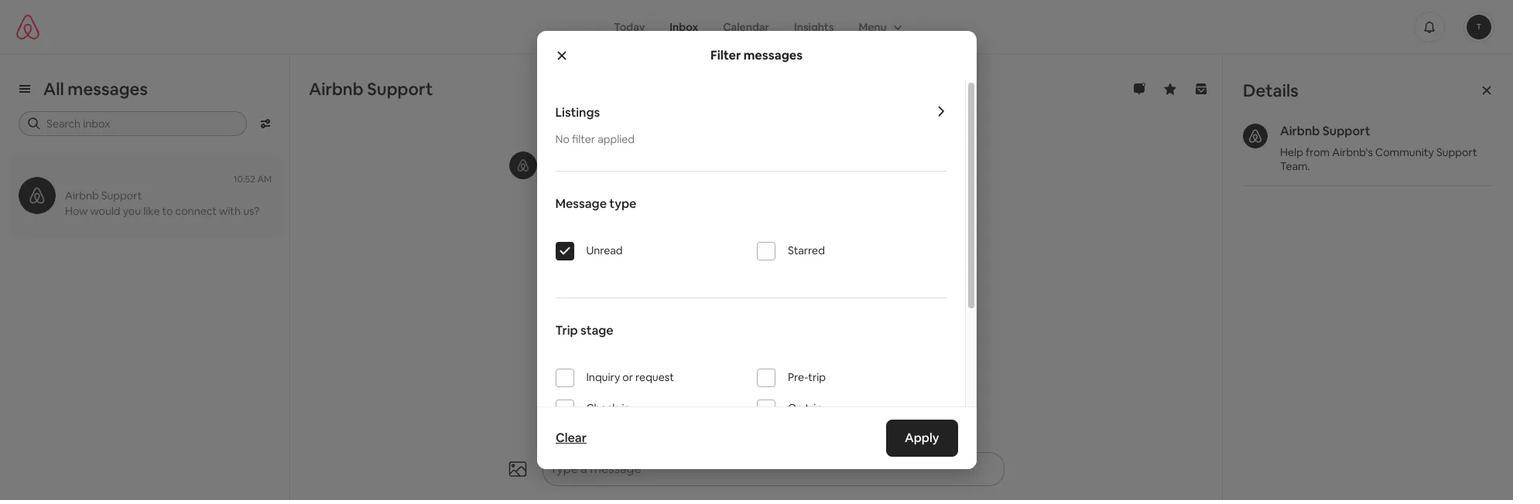 Task type: locate. For each thing, give the bounding box(es) containing it.
like left connect at the left of the page
[[143, 204, 160, 218]]

no filter applied
[[555, 132, 635, 146]]

clear button
[[548, 423, 594, 454]]

trip for pre-trip
[[808, 371, 826, 385]]

calendar
[[723, 20, 769, 34]]

1 horizontal spatial with
[[546, 190, 571, 206]]

0 vertical spatial messages
[[744, 47, 803, 63]]

with left a
[[546, 190, 571, 206]]

1 horizontal spatial messages
[[744, 47, 803, 63]]

team
[[671, 190, 701, 206]]

like inside 10:52 am airbnb support how would you like to connect with us?
[[143, 204, 160, 218]]

message
[[555, 196, 607, 212]]

0 vertical spatial airbnb
[[309, 78, 364, 100]]

type
[[610, 196, 637, 212]]

0 vertical spatial to
[[709, 171, 722, 187]]

trip up on trip
[[808, 371, 826, 385]]

1 horizontal spatial like
[[623, 171, 642, 187]]

inbox link
[[658, 12, 711, 41]]

community
[[1376, 146, 1434, 159]]

unread
[[586, 244, 623, 258]]

0 horizontal spatial to
[[162, 204, 173, 218]]

you
[[889, 171, 909, 187], [123, 204, 141, 218]]

0 horizontal spatial like
[[143, 204, 160, 218]]

no
[[555, 132, 570, 146]]

2 vertical spatial airbnb
[[65, 189, 99, 203]]

messages for filter messages
[[744, 47, 803, 63]]

to up right
[[709, 171, 722, 187]]

airbnb for airbnb support
[[309, 78, 364, 100]]

you right would
[[123, 204, 141, 218]]

1 horizontal spatial airbnb
[[309, 78, 364, 100]]

1 horizontal spatial you
[[889, 171, 909, 187]]

applied
[[598, 132, 635, 146]]

today link
[[602, 12, 658, 41]]

trip right on
[[805, 402, 823, 416]]

0 vertical spatial trip
[[808, 371, 826, 385]]

insights
[[794, 20, 834, 34]]

1 vertical spatial airbnb
[[1280, 123, 1320, 139]]

1 horizontal spatial to
[[709, 171, 722, 187]]

apply
[[905, 430, 939, 447]]

0 horizontal spatial airbnb
[[65, 189, 99, 203]]

let's
[[837, 171, 863, 187]]

0 horizontal spatial messages
[[68, 78, 148, 100]]

pre-trip
[[788, 371, 826, 385]]

airbnb
[[309, 78, 364, 100], [1280, 123, 1320, 139], [65, 189, 99, 203]]

messages inside dialog
[[744, 47, 803, 63]]

1 vertical spatial messages
[[68, 78, 148, 100]]

with
[[546, 190, 571, 206], [219, 204, 241, 218]]

10:52
[[233, 173, 255, 186]]

messages up search text field in the left top of the page
[[68, 78, 148, 100]]

filter messages dialog
[[537, 31, 977, 501]]

airbnb support image
[[1243, 124, 1268, 149], [1243, 124, 1268, 149], [19, 177, 56, 214], [19, 177, 56, 214]]

airbnb inside airbnb support help from airbnb's community support team.
[[1280, 123, 1320, 139]]

0 horizontal spatial you
[[123, 204, 141, 218]]

starred
[[788, 244, 825, 258]]

1 vertical spatial to
[[162, 204, 173, 218]]

messages down calendar
[[744, 47, 803, 63]]

hi
[[546, 171, 558, 187]]

airbnb for airbnb support help from airbnb's community support team.
[[1280, 123, 1320, 139]]

trip
[[808, 371, 826, 385], [805, 402, 823, 416]]

2 horizontal spatial airbnb
[[1280, 123, 1320, 139]]

1 vertical spatial trip
[[805, 402, 823, 416]]

us?
[[243, 204, 260, 218]]

new
[[682, 171, 706, 187]]

our
[[649, 190, 668, 206]]

from
[[1306, 146, 1330, 159]]

group
[[846, 12, 912, 41]]

0 vertical spatial you
[[889, 171, 909, 187]]

messages
[[744, 47, 803, 63], [68, 78, 148, 100]]

clear
[[555, 430, 586, 447]]

support
[[367, 78, 433, 100], [1323, 123, 1371, 139], [1437, 146, 1478, 159], [101, 189, 142, 203]]

tara,
[[560, 171, 588, 187]]

like up of
[[623, 171, 642, 187]]

filter
[[711, 47, 741, 63]]

filter
[[572, 132, 595, 146]]

airbnb support help from airbnb's community support team.
[[1280, 123, 1478, 173]]

filter messages
[[711, 47, 803, 63]]

you inside hi tara, looks like you're new to hosting—welcome! let's get you connected with a member of our team right away.
[[889, 171, 909, 187]]

airbnb's
[[1333, 146, 1373, 159]]

you right get
[[889, 171, 909, 187]]

airbnb support
[[309, 78, 433, 100]]

how
[[65, 204, 88, 218]]

like
[[623, 171, 642, 187], [143, 204, 160, 218]]

connect
[[175, 204, 217, 218]]

all
[[43, 78, 64, 100]]

to left connect at the left of the page
[[162, 204, 173, 218]]

0 vertical spatial like
[[623, 171, 642, 187]]

1 vertical spatial you
[[123, 204, 141, 218]]

help
[[1280, 146, 1304, 159]]

pre-
[[788, 371, 808, 385]]

10:52 am airbnb support how would you like to connect with us?
[[65, 173, 272, 218]]

inquiry or request
[[586, 371, 674, 385]]

to
[[709, 171, 722, 187], [162, 204, 173, 218]]

on
[[788, 402, 803, 416]]

with left us?
[[219, 204, 241, 218]]

or
[[623, 371, 633, 385]]

1 vertical spatial like
[[143, 204, 160, 218]]

trip stage
[[555, 323, 614, 339]]

trip for on trip
[[805, 402, 823, 416]]

0 horizontal spatial with
[[219, 204, 241, 218]]



Task type: describe. For each thing, give the bounding box(es) containing it.
hi tara, looks like you're new to hosting—welcome! let's get you connected with a member of our team right away.
[[546, 171, 974, 206]]

looks
[[590, 171, 620, 187]]

on trip
[[788, 402, 823, 416]]

airbnb support sent hi tara, looks like you're new to hosting—welcome! let's get you connected with a member of our team right away.. sent oct 27, 2023, 10:52 am group
[[492, 113, 1021, 207]]

today
[[614, 20, 645, 34]]

conversation with airbnb support heading
[[309, 78, 1105, 100]]

to inside 10:52 am airbnb support how would you like to connect with us?
[[162, 204, 173, 218]]

like inside hi tara, looks like you're new to hosting—welcome! let's get you connected with a member of our team right away.
[[623, 171, 642, 187]]

calendar link
[[711, 12, 782, 41]]

connected
[[912, 171, 974, 187]]

am
[[257, 173, 272, 186]]

away.
[[733, 190, 765, 206]]

details element
[[1223, 54, 1513, 207]]

support inside 10:52 am airbnb support how would you like to connect with us?
[[101, 189, 142, 203]]

team.
[[1280, 159, 1311, 173]]

Search text field
[[46, 116, 236, 132]]

details
[[1243, 80, 1299, 101]]

would
[[90, 204, 120, 218]]

you're
[[645, 171, 680, 187]]

inquiry
[[586, 371, 620, 385]]

messages for all messages
[[68, 78, 148, 100]]

message from airbnb support image
[[509, 152, 537, 180]]

trip
[[555, 323, 578, 339]]

all messages
[[43, 78, 148, 100]]

check-
[[586, 402, 622, 416]]

inbox
[[670, 20, 698, 34]]

stage
[[581, 323, 614, 339]]

insights link
[[782, 12, 846, 41]]

with inside hi tara, looks like you're new to hosting—welcome! let's get you connected with a member of our team right away.
[[546, 190, 571, 206]]

airbnb inside 10:52 am airbnb support how would you like to connect with us?
[[65, 189, 99, 203]]

get
[[866, 171, 886, 187]]

message from airbnb support image
[[509, 152, 537, 180]]

you inside 10:52 am airbnb support how would you like to connect with us?
[[123, 204, 141, 218]]

a
[[574, 190, 580, 206]]

in
[[622, 402, 631, 416]]

listings
[[555, 105, 600, 121]]

of
[[635, 190, 647, 206]]

member
[[583, 190, 632, 206]]

Type a message text field
[[544, 454, 975, 485]]

check-in
[[586, 402, 631, 416]]

all messages heading
[[43, 78, 148, 100]]

apply button
[[886, 420, 958, 458]]

with inside 10:52 am airbnb support how would you like to connect with us?
[[219, 204, 241, 218]]

to inside hi tara, looks like you're new to hosting—welcome! let's get you connected with a member of our team right away.
[[709, 171, 722, 187]]

message type
[[555, 196, 637, 212]]

request
[[636, 371, 674, 385]]

right
[[704, 190, 731, 206]]

hosting—welcome!
[[724, 171, 834, 187]]



Task type: vqa. For each thing, say whether or not it's contained in the screenshot.
Team.
yes



